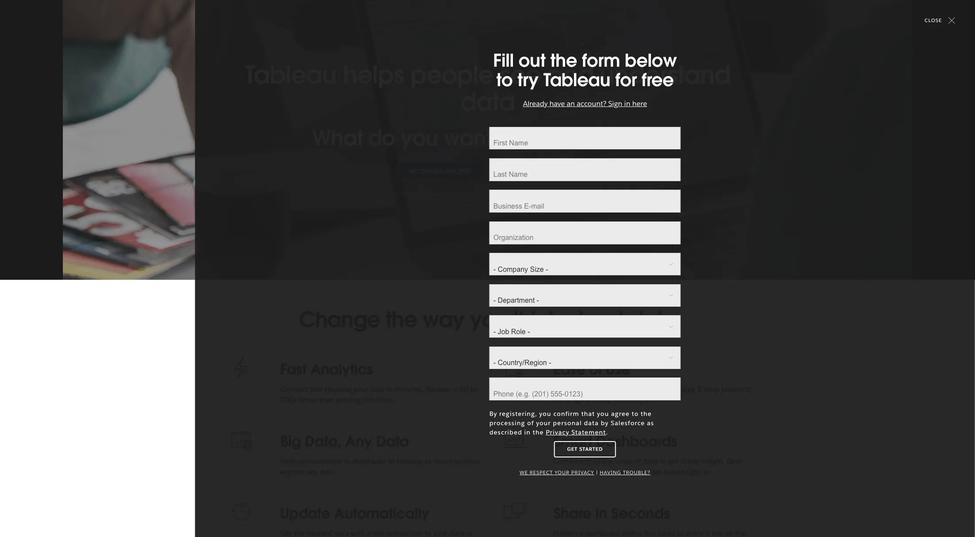 Task type: locate. For each thing, give the bounding box(es) containing it.
free
[[642, 68, 674, 91], [475, 191, 488, 197]]

you
[[400, 124, 438, 152], [470, 306, 507, 334], [539, 410, 551, 418], [597, 410, 609, 418]]

the inside fill out the form below to try tableau for free
[[550, 49, 577, 72]]

helps
[[343, 59, 404, 91]]

products.
[[721, 385, 753, 394]]

privacy statement link
[[546, 429, 606, 437]]

1 horizontal spatial your
[[536, 420, 551, 428]]

of left the | on the bottom right
[[585, 468, 591, 477]]

0 horizontal spatial no
[[478, 203, 487, 209]]

free inside fill out the form below to try tableau for free
[[642, 68, 674, 91]]

more
[[555, 191, 571, 197]]

have
[[550, 99, 565, 108]]

to right 10
[[470, 385, 477, 394]]

in down registering,
[[524, 429, 531, 437]]

1 horizontal spatial and
[[547, 59, 593, 91]]

1 horizontal spatial insight.
[[701, 457, 725, 467]]

tableau inside tableau helps people see and understand data
[[245, 59, 336, 91]]

multiple
[[586, 457, 613, 467]]

registering,
[[499, 410, 537, 418]]

databases
[[353, 457, 386, 467]]

in right it
[[523, 168, 529, 174]]

and
[[547, 59, 593, 91], [310, 385, 323, 394]]

faster
[[299, 396, 317, 405]]

student
[[393, 191, 418, 197]]

free
[[458, 168, 471, 174]]

free right a
[[475, 191, 488, 197]]

your down combine
[[555, 470, 570, 477]]

no down student or teacher? get a free 1-year license. learn more
[[478, 203, 487, 209]]

to left 'get' in the right of the page
[[660, 457, 667, 467]]

0 vertical spatial no
[[478, 203, 487, 209]]

spreadsheets
[[299, 457, 343, 467]]

to inside connect and visualize your data in minutes. tableau is 10 to 100x faster than existing solutions.
[[470, 385, 477, 394]]

see
[[500, 59, 541, 91]]

0 horizontal spatial and
[[310, 385, 323, 394]]

0 vertical spatial insight.
[[627, 396, 651, 405]]

to left try
[[496, 68, 513, 91]]

the right out
[[550, 49, 577, 72]]

None submit
[[554, 442, 616, 458]]

seconds
[[611, 505, 670, 523]]

anyone
[[553, 385, 578, 394]]

ease of use
[[553, 361, 630, 379]]

fast analytics
[[280, 361, 373, 379]]

do right what
[[368, 124, 395, 152]]

to inside combine multiple views of data to get richer insight. best practices of data visualization are baked right in.
[[660, 457, 667, 467]]

to inside fill out the form below to try tableau for free
[[496, 68, 513, 91]]

|
[[596, 470, 598, 477]]

of
[[589, 361, 602, 379], [527, 420, 534, 428], [635, 457, 641, 467], [585, 468, 591, 477]]

see it in action link
[[491, 163, 580, 179]]

smart dashboards
[[553, 433, 677, 451]]

insight. right just
[[627, 396, 651, 405]]

0 horizontal spatial with
[[554, 124, 593, 152]]

way
[[423, 306, 465, 334]]

teacher?
[[429, 191, 456, 197]]

insight. up the in.
[[701, 457, 725, 467]]

learn
[[536, 191, 554, 197]]

0 horizontal spatial your
[[354, 385, 368, 394]]

0 vertical spatial for
[[615, 68, 637, 91]]

see it in action
[[504, 168, 552, 174]]

0 vertical spatial with
[[554, 124, 593, 152]]

analytics
[[310, 361, 373, 379]]

1 vertical spatial for
[[445, 168, 456, 174]]

big
[[280, 433, 301, 451]]

card
[[510, 203, 524, 209]]

yours?
[[599, 124, 663, 152]]

do up see it in action link
[[522, 124, 549, 152]]

1 vertical spatial with
[[636, 385, 651, 394]]

required.
[[526, 203, 556, 209]]

solutions.
[[363, 396, 395, 405]]

for up sign
[[615, 68, 637, 91]]

connect and visualize your data in minutes. tableau is 10 to 100x faster than existing solutions.
[[280, 385, 477, 405]]

processing
[[490, 420, 525, 428]]

the left the way at left
[[386, 306, 417, 334]]

no down anyone
[[553, 396, 563, 405]]

2 vertical spatial your
[[555, 470, 570, 477]]

out
[[519, 49, 546, 72]]

1 do from the left
[[368, 124, 395, 152]]

to inside by registering, you confirm that you agree to the processing of your personal data by salesforce as described in the
[[632, 410, 639, 418]]

for left free
[[445, 168, 456, 174]]

having
[[600, 470, 621, 477]]

cloud
[[434, 457, 452, 467]]

0 horizontal spatial insight.
[[627, 396, 651, 405]]

about
[[565, 306, 624, 334]]

to up salesforce
[[632, 410, 639, 418]]

any
[[345, 433, 372, 451]]

1 vertical spatial and
[[310, 385, 323, 394]]

1 horizontal spatial with
[[636, 385, 651, 394]]

0 vertical spatial and
[[547, 59, 593, 91]]

in right share
[[596, 505, 607, 523]]

1 vertical spatial insight.
[[701, 457, 725, 467]]

and up faster
[[310, 385, 323, 394]]

in.
[[703, 468, 711, 477]]

your up privacy
[[536, 420, 551, 428]]

1-
[[490, 191, 495, 197]]

an
[[567, 99, 575, 108]]

in
[[624, 99, 631, 108], [523, 168, 529, 174], [386, 385, 393, 394], [524, 429, 531, 437], [596, 505, 607, 523]]

data inside by registering, you confirm that you agree to the processing of your personal data by salesforce as described in the
[[584, 420, 599, 428]]

free up here
[[642, 68, 674, 91]]

of up can
[[589, 361, 602, 379]]

try
[[518, 68, 539, 91]]

of down registering,
[[527, 420, 534, 428]]

salesforce
[[611, 420, 645, 428]]

1 horizontal spatial do
[[522, 124, 549, 152]]

the up as
[[641, 410, 652, 418]]

with up the last name text box
[[554, 124, 593, 152]]

your up existing at the left bottom
[[354, 385, 368, 394]]

or
[[419, 191, 427, 197]]

and up the an
[[547, 59, 593, 91]]

1 horizontal spatial free
[[642, 68, 674, 91]]

tableau
[[245, 59, 336, 91], [544, 68, 611, 91], [420, 168, 444, 174], [425, 385, 451, 394]]

10
[[460, 385, 468, 394]]

a
[[470, 191, 473, 197]]

connect
[[280, 385, 308, 394]]

respect
[[530, 470, 553, 477]]

insight. inside combine multiple views of data to get richer insight. best practices of data visualization are baked right in.
[[701, 457, 725, 467]]

to
[[496, 68, 513, 91], [497, 124, 516, 152], [470, 385, 477, 394], [632, 410, 639, 418], [344, 457, 351, 467], [388, 457, 395, 467], [425, 457, 432, 467], [660, 457, 667, 467]]

the
[[550, 49, 577, 72], [386, 306, 417, 334], [641, 410, 652, 418], [533, 429, 544, 437]]

1 vertical spatial no
[[553, 396, 563, 405]]

below
[[625, 49, 677, 72]]

with left the intuitive
[[636, 385, 651, 394]]

data.
[[320, 468, 336, 477]]

Phone (e.g. (201) 555-0123) telephone field
[[490, 378, 681, 401]]

in up solutions.
[[386, 385, 393, 394]]

visualize
[[324, 385, 352, 394]]

1 horizontal spatial for
[[615, 68, 637, 91]]

as
[[647, 420, 654, 428]]

0 horizontal spatial do
[[368, 124, 395, 152]]

1 vertical spatial your
[[536, 420, 551, 428]]

already have an account? sign in here
[[523, 99, 647, 108]]

change the way you think about data
[[299, 306, 676, 334]]

form
[[582, 49, 620, 72]]

0 vertical spatial your
[[354, 385, 368, 394]]

1 vertical spatial free
[[475, 191, 488, 197]]

1 horizontal spatial no
[[553, 396, 563, 405]]

0 vertical spatial free
[[642, 68, 674, 91]]

data inside connect and visualize your data in minutes. tableau is 10 to 100x faster than existing solutions.
[[370, 385, 385, 394]]

drop
[[704, 385, 720, 394]]

in right sign
[[624, 99, 631, 108]]



Task type: describe. For each thing, give the bounding box(es) containing it.
is
[[453, 385, 458, 394]]

First Name text field
[[490, 127, 681, 150]]

existing
[[336, 396, 361, 405]]

any
[[307, 468, 318, 477]]

credit
[[488, 203, 508, 209]]

best
[[727, 457, 741, 467]]

confirm
[[553, 410, 579, 418]]

fill
[[493, 49, 514, 72]]

fill out the form below to try tableau for free
[[493, 49, 677, 91]]

tableau inside fill out the form below to try tableau for free
[[544, 68, 611, 91]]

by
[[601, 420, 609, 428]]

Business E-mail email field
[[490, 190, 681, 213]]

to down the big data, any data at the left
[[344, 457, 351, 467]]

richer
[[681, 457, 700, 467]]

update
[[280, 505, 330, 523]]

we
[[520, 470, 528, 477]]

in inside connect and visualize your data in minutes. tableau is 10 to 100x faster than existing solutions.
[[386, 385, 393, 394]]

close
[[925, 17, 942, 23]]

smart
[[553, 433, 592, 451]]

student or teacher? get a free 1-year license. learn more
[[393, 191, 573, 197]]

the left privacy
[[533, 429, 544, 437]]

right
[[686, 468, 702, 477]]

full-version trial. no credit card required.
[[419, 203, 556, 209]]

to left the hadoop
[[388, 457, 395, 467]]

Last Name text field
[[490, 158, 681, 181]]

data,
[[305, 433, 341, 451]]

insight. inside anyone can analyze data with intuitive drag & drop products. no programming, just insight.
[[627, 396, 651, 405]]

for inside fill out the form below to try tableau for free
[[615, 68, 637, 91]]

want
[[443, 124, 492, 152]]

agree
[[611, 410, 630, 418]]

what do you want to do with yours?
[[312, 124, 663, 152]]

we respect your privacy link
[[520, 470, 594, 477]]

version
[[433, 203, 457, 209]]

get
[[668, 457, 679, 467]]

try tableau for free link
[[395, 163, 484, 179]]

close button
[[922, 14, 961, 28]]

try tableau for free
[[408, 168, 471, 174]]

already
[[523, 99, 548, 108]]

combine multiple views of data to get richer insight. best practices of data visualization are baked right in.
[[553, 457, 741, 477]]

explore
[[280, 468, 305, 477]]

with inside anyone can analyze data with intuitive drag & drop products. no programming, just insight.
[[636, 385, 651, 394]]

trial.
[[459, 203, 476, 209]]

here
[[632, 99, 647, 108]]

data
[[376, 433, 409, 451]]

and inside connect and visualize your data in minutes. tableau is 10 to 100x faster than existing solutions.
[[310, 385, 323, 394]]

big data, any data
[[280, 433, 409, 451]]

tableau inside connect and visualize your data in minutes. tableau is 10 to 100x faster than existing solutions.
[[425, 385, 451, 394]]

baked
[[664, 468, 684, 477]]

tableau helps people see and understand data
[[245, 59, 730, 118]]

visualization
[[610, 468, 650, 477]]

year
[[495, 191, 508, 197]]

views
[[615, 457, 633, 467]]

it
[[516, 168, 521, 174]]

privacy
[[571, 470, 594, 477]]

data inside anyone can analyze data with intuitive drag & drop products. no programming, just insight.
[[620, 385, 635, 394]]

from
[[280, 457, 297, 467]]

fast
[[280, 361, 307, 379]]

of inside by registering, you confirm that you agree to the processing of your personal data by salesforce as described in the
[[527, 420, 534, 428]]

practices
[[553, 468, 583, 477]]

data inside tableau helps people see and understand data
[[460, 86, 515, 118]]

and inside tableau helps people see and understand data
[[547, 59, 593, 91]]

share in seconds
[[553, 505, 670, 523]]

just
[[614, 396, 626, 405]]

than
[[319, 396, 334, 405]]

what
[[312, 124, 363, 152]]

your inside by registering, you confirm that you agree to the processing of your personal data by salesforce as described in the
[[536, 420, 551, 428]]

0 horizontal spatial for
[[445, 168, 456, 174]]

dashboards
[[596, 433, 677, 451]]

anyone can analyze data with intuitive drag & drop products. no programming, just insight.
[[553, 385, 753, 405]]

that
[[581, 410, 595, 418]]

services,
[[454, 457, 482, 467]]

are
[[652, 468, 662, 477]]

2 do from the left
[[522, 124, 549, 152]]

see
[[504, 168, 514, 174]]

intuitive
[[652, 385, 679, 394]]

minutes.
[[395, 385, 423, 394]]

try
[[408, 168, 418, 174]]

think
[[513, 306, 560, 334]]

described
[[490, 429, 522, 437]]

privacy
[[546, 429, 569, 437]]

2 horizontal spatial your
[[555, 470, 570, 477]]

understand
[[600, 59, 730, 91]]

hadoop
[[397, 457, 423, 467]]

can
[[580, 385, 592, 394]]

of up trouble?
[[635, 457, 641, 467]]

to up see
[[497, 124, 516, 152]]

automatically
[[334, 505, 430, 523]]

statement
[[571, 429, 606, 437]]

100x
[[280, 396, 297, 405]]

in inside by registering, you confirm that you agree to the processing of your personal data by salesforce as described in the
[[524, 429, 531, 437]]

from spreadsheets to databases to hadoop to cloud services, explore any data.
[[280, 457, 482, 477]]

drag
[[681, 385, 696, 394]]

to left cloud
[[425, 457, 432, 467]]

license.
[[510, 191, 534, 197]]

your inside connect and visualize your data in minutes. tableau is 10 to 100x faster than existing solutions.
[[354, 385, 368, 394]]

personal
[[553, 420, 582, 428]]

having trouble? link
[[600, 470, 651, 477]]

no inside anyone can analyze data with intuitive drag & drop products. no programming, just insight.
[[553, 396, 563, 405]]

0 horizontal spatial free
[[475, 191, 488, 197]]

by registering, you confirm that you agree to the processing of your personal data by salesforce as described in the
[[490, 410, 654, 437]]

Organization text field
[[490, 222, 681, 245]]

ease
[[553, 361, 585, 379]]

full-
[[419, 203, 433, 209]]

share
[[553, 505, 592, 523]]

use
[[606, 361, 630, 379]]



Task type: vqa. For each thing, say whether or not it's contained in the screenshot.


